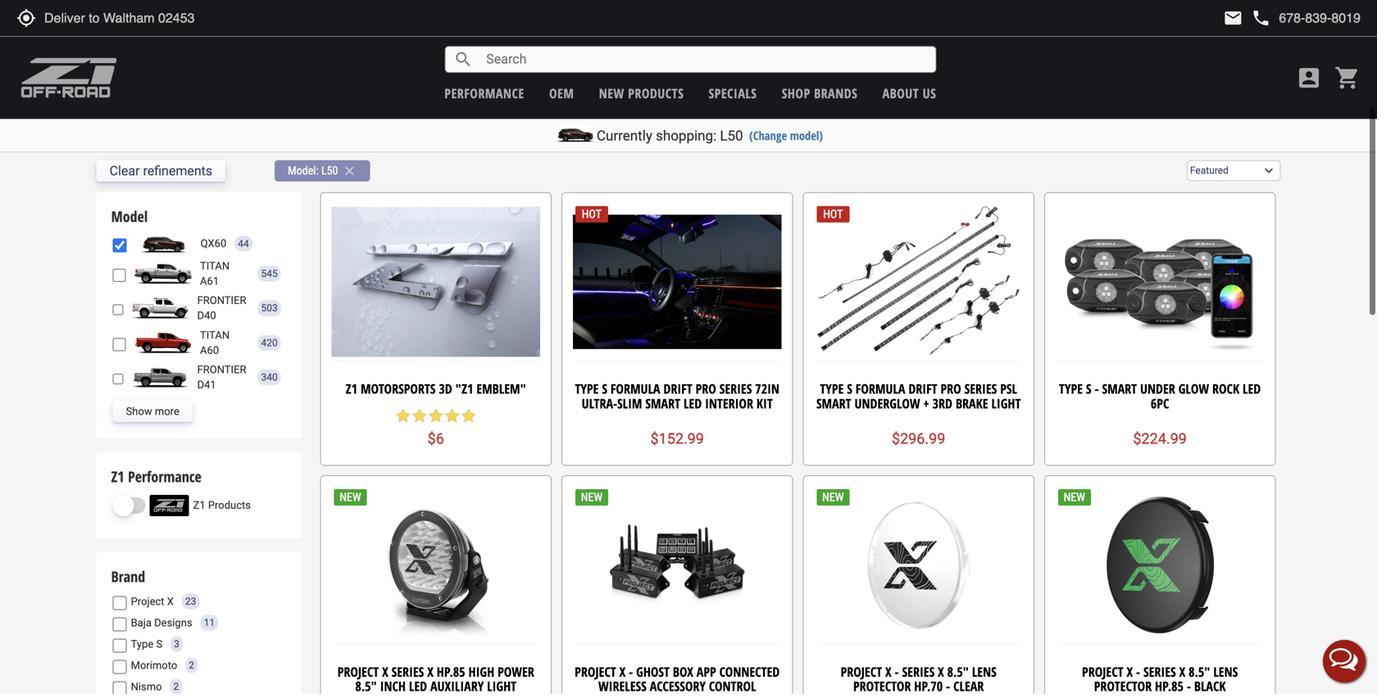 Task type: vqa. For each thing, say whether or not it's contained in the screenshot.


Task type: locate. For each thing, give the bounding box(es) containing it.
slim
[[618, 395, 643, 412]]

type left underglow
[[820, 380, 844, 398]]

lens
[[973, 664, 997, 681], [1214, 664, 1239, 681]]

frontier up d41
[[197, 364, 246, 376]]

2 formula from the left
[[856, 380, 906, 398]]

0 horizontal spatial protector
[[854, 678, 911, 695]]

1 horizontal spatial z1
[[193, 499, 206, 512]]

smart inside type s formula drift pro series 72in ultra-slim smart led interior kit
[[646, 395, 681, 412]]

formula left '+'
[[856, 380, 906, 398]]

light inside project x series x hp.85 high power 8.5" inch led auxiliary light
[[487, 678, 517, 695]]

star star star star star $6
[[395, 408, 477, 448]]

kit
[[757, 395, 773, 412]]

1 vertical spatial light
[[487, 678, 517, 695]]

light
[[992, 395, 1021, 412], [487, 678, 517, 695]]

pro inside "type s formula drift pro series psl smart underglow + 3rd brake light"
[[941, 380, 962, 398]]

0 horizontal spatial lens
[[973, 664, 997, 681]]

0 horizontal spatial smart
[[646, 395, 681, 412]]

smart left underglow
[[817, 395, 852, 412]]

2 type from the left
[[820, 380, 844, 398]]

box
[[673, 664, 694, 681]]

pro right '+'
[[941, 380, 962, 398]]

frontier up "d40"
[[197, 295, 246, 307]]

1 frontier from the top
[[197, 295, 246, 307]]

3 type from the left
[[1060, 380, 1083, 398]]

project inside project x series x hp.85 high power 8.5" inch led auxiliary light
[[338, 664, 379, 681]]

- for hp.85
[[1137, 664, 1141, 681]]

light inside "type s formula drift pro series psl smart underglow + 3rd brake light"
[[992, 395, 1021, 412]]

1 horizontal spatial pro
[[941, 380, 962, 398]]

1 protector from the left
[[854, 678, 911, 695]]

z1 left products
[[193, 499, 206, 512]]

hp.85 left black
[[1156, 678, 1184, 695]]

z1 for z1 motorsports 3d "z1 emblem"
[[346, 380, 358, 398]]

frontier
[[197, 295, 246, 307], [197, 364, 246, 376]]

2 protector from the left
[[1095, 678, 1152, 695]]

0 horizontal spatial z1
[[111, 467, 124, 487]]

1 vertical spatial z1
[[111, 467, 124, 487]]

l50
[[720, 128, 744, 144], [321, 164, 338, 177]]

2 for nismo
[[173, 682, 179, 693]]

1 horizontal spatial lens
[[1214, 664, 1239, 681]]

project inside "project x - series x 8.5" lens protector hp.85 - black"
[[1083, 664, 1124, 681]]

3 project from the left
[[841, 664, 882, 681]]

2 horizontal spatial z1
[[346, 380, 358, 398]]

(change model) link
[[750, 128, 823, 144]]

44
[[238, 238, 249, 250]]

nissan frontier d40 2005 2006 2007 2008 2009 2010 2011 2012 2013 2014 2015 2016 2017 2018 2019 2020 2021 vq40de vq38dd qr25de 4.0l 3.8l 2.5l s se sl sv le xe pro-4x offroad z1 off-road image
[[128, 298, 193, 319]]

pro
[[696, 380, 717, 398], [941, 380, 962, 398]]

2
[[189, 660, 194, 672], [173, 682, 179, 693]]

8.5" inside "project x - series x 8.5" lens protector hp.85 - black"
[[1189, 664, 1211, 681]]

auxiliary
[[431, 678, 484, 695]]

0 horizontal spatial drift
[[664, 380, 693, 398]]

1 horizontal spatial protector
[[1095, 678, 1152, 695]]

nissan titan a60 2004 2005 2006 2007 2008 2009 2010 2011 2012 2013 2014 2015 vk56de 5.6l s se sv sl le xe pro-4x offroad z1 off-road image
[[130, 332, 196, 354]]

s right 'type'
[[156, 638, 163, 651]]

l50 inside the model: l50 close
[[321, 164, 338, 177]]

1 horizontal spatial formula
[[856, 380, 906, 398]]

drift
[[664, 380, 693, 398], [909, 380, 938, 398]]

- inside 'project x - ghost box app connected wireless accessory control'
[[629, 664, 633, 681]]

1 project from the left
[[338, 664, 379, 681]]

0 vertical spatial light
[[992, 395, 1021, 412]]

None checkbox
[[113, 239, 127, 253], [113, 303, 124, 317], [113, 372, 124, 386], [113, 597, 127, 611], [113, 639, 127, 653], [113, 661, 127, 675], [113, 239, 127, 253], [113, 303, 124, 317], [113, 372, 124, 386], [113, 597, 127, 611], [113, 639, 127, 653], [113, 661, 127, 675]]

503
[[261, 303, 278, 314]]

s for type s formula drift pro series psl smart underglow + 3rd brake light
[[847, 380, 853, 398]]

type inside type s formula drift pro series 72in ultra-slim smart led interior kit
[[575, 380, 599, 398]]

titan for a60
[[200, 329, 230, 341]]

0 horizontal spatial 8.5"
[[355, 678, 377, 695]]

2 drift from the left
[[909, 380, 938, 398]]

s left under at right bottom
[[1087, 380, 1092, 398]]

$296.99
[[892, 431, 946, 448]]

z1 left motorsports
[[346, 380, 358, 398]]

8.5" for clear
[[948, 664, 969, 681]]

x inside 'project x - ghost box app connected wireless accessory control'
[[620, 664, 626, 681]]

protector
[[854, 678, 911, 695], [1095, 678, 1152, 695]]

2 star from the left
[[411, 408, 428, 424]]

smart left under at right bottom
[[1103, 380, 1138, 398]]

show more button
[[113, 401, 193, 422]]

2 titan from the top
[[200, 329, 230, 341]]

designs
[[154, 617, 192, 629]]

nissan titan xd h61 2016 2017 2018 2019 2020 cummins diesel z1 off-road image
[[130, 263, 196, 285]]

drift up the '$296.99'
[[909, 380, 938, 398]]

infiniti qx60 l50 2013 2014 2015 2016 2017 2018 2019 2020 vq35de vq35dd 3.5l z1 off-road image
[[131, 233, 196, 255]]

currently shopping: l50 (change model)
[[597, 128, 823, 144]]

formula inside type s formula drift pro series 72in ultra-slim smart led interior kit
[[611, 380, 661, 398]]

0 vertical spatial titan
[[200, 260, 230, 272]]

a61
[[200, 275, 219, 288]]

2 horizontal spatial 8.5"
[[1189, 664, 1211, 681]]

1 vertical spatial l50
[[321, 164, 338, 177]]

(change
[[750, 128, 787, 144]]

s for type s
[[156, 638, 163, 651]]

type for type s formula drift pro series 72in ultra-slim smart led interior kit
[[575, 380, 599, 398]]

pro for 3rd
[[941, 380, 962, 398]]

1 horizontal spatial smart
[[817, 395, 852, 412]]

type inside "type s formula drift pro series psl smart underglow + 3rd brake light"
[[820, 380, 844, 398]]

4 project from the left
[[1083, 664, 1124, 681]]

z1 left performance on the bottom of the page
[[111, 467, 124, 487]]

hp.85 left 'high'
[[437, 664, 465, 681]]

smart right slim
[[646, 395, 681, 412]]

formula
[[611, 380, 661, 398], [856, 380, 906, 398]]

1 vertical spatial 2
[[173, 682, 179, 693]]

project for project x series x hp.85 high power 8.5" inch led auxiliary light
[[338, 664, 379, 681]]

8.5" for black
[[1189, 664, 1211, 681]]

1 lens from the left
[[973, 664, 997, 681]]

2 lens from the left
[[1214, 664, 1239, 681]]

clear right hp.70
[[954, 678, 984, 695]]

series
[[720, 380, 752, 398], [965, 380, 997, 398], [392, 664, 424, 681], [903, 664, 935, 681], [1144, 664, 1177, 681]]

light right auxiliary
[[487, 678, 517, 695]]

performance
[[445, 84, 525, 102]]

my_location
[[16, 8, 36, 28]]

shopping_cart
[[1335, 65, 1361, 91]]

lens for clear
[[973, 664, 997, 681]]

l50 left close
[[321, 164, 338, 177]]

series inside "project x - series x 8.5" lens protector hp.85 - black"
[[1144, 664, 1177, 681]]

0 horizontal spatial type
[[575, 380, 599, 398]]

led
[[1243, 380, 1262, 398], [684, 395, 702, 412]]

model: l50 close
[[288, 163, 357, 178]]

2 right nismo
[[173, 682, 179, 693]]

smart inside "type s formula drift pro series psl smart underglow + 3rd brake light"
[[817, 395, 852, 412]]

1 pro from the left
[[696, 380, 717, 398]]

2 horizontal spatial type
[[1060, 380, 1083, 398]]

Search search field
[[473, 47, 936, 72]]

1 horizontal spatial 2
[[189, 660, 194, 672]]

0 vertical spatial 2
[[189, 660, 194, 672]]

0 vertical spatial clear
[[110, 163, 140, 179]]

lens inside "project x - series x 8.5" lens protector hp.85 - black"
[[1214, 664, 1239, 681]]

1 formula from the left
[[611, 380, 661, 398]]

light right brake
[[992, 395, 1021, 412]]

s left slim
[[602, 380, 608, 398]]

z1 performance
[[111, 467, 202, 487]]

2 right morimoto
[[189, 660, 194, 672]]

2 for morimoto
[[189, 660, 194, 672]]

type right the psl
[[1060, 380, 1083, 398]]

0 horizontal spatial l50
[[321, 164, 338, 177]]

z1 for z1 products
[[193, 499, 206, 512]]

2 horizontal spatial smart
[[1103, 380, 1138, 398]]

formula up $152.99
[[611, 380, 661, 398]]

led inside type s formula drift pro series 72in ultra-slim smart led interior kit
[[684, 395, 702, 412]]

oem
[[549, 84, 574, 102]]

frontier d40
[[197, 295, 246, 322]]

None checkbox
[[113, 269, 126, 283], [113, 338, 126, 352], [113, 618, 127, 632], [113, 682, 127, 695], [113, 269, 126, 283], [113, 338, 126, 352], [113, 618, 127, 632], [113, 682, 127, 695]]

specials link
[[709, 84, 757, 102]]

2 vertical spatial z1
[[193, 499, 206, 512]]

0 horizontal spatial pro
[[696, 380, 717, 398]]

formula inside "type s formula drift pro series psl smart underglow + 3rd brake light"
[[856, 380, 906, 398]]

0 vertical spatial l50
[[720, 128, 744, 144]]

0 horizontal spatial light
[[487, 678, 517, 695]]

drift inside "type s formula drift pro series psl smart underglow + 3rd brake light"
[[909, 380, 938, 398]]

0 vertical spatial frontier
[[197, 295, 246, 307]]

frontier d41
[[197, 364, 246, 391]]

420
[[261, 337, 278, 349]]

1 star from the left
[[395, 408, 411, 424]]

-
[[1095, 380, 1099, 398], [629, 664, 633, 681], [895, 664, 899, 681], [1137, 664, 1141, 681], [947, 678, 951, 695], [1187, 678, 1192, 695]]

0 horizontal spatial led
[[684, 395, 702, 412]]

0 horizontal spatial formula
[[611, 380, 661, 398]]

protector inside "project x - series x 8.5" lens protector hp.85 - black"
[[1095, 678, 1152, 695]]

a60
[[200, 344, 219, 357]]

0 horizontal spatial hp.85
[[437, 664, 465, 681]]

1 horizontal spatial clear
[[954, 678, 984, 695]]

1 vertical spatial titan
[[200, 329, 230, 341]]

1 type from the left
[[575, 380, 599, 398]]

clear inside project x - series x 8.5" lens protector hp.70 - clear
[[954, 678, 984, 695]]

1 horizontal spatial 8.5"
[[948, 664, 969, 681]]

project inside 'project x - ghost box app connected wireless accessory control'
[[575, 664, 616, 681]]

z1 products
[[193, 499, 251, 512]]

drift inside type s formula drift pro series 72in ultra-slim smart led interior kit
[[664, 380, 693, 398]]

project inside project x - series x 8.5" lens protector hp.70 - clear
[[841, 664, 882, 681]]

0 vertical spatial z1
[[346, 380, 358, 398]]

3
[[174, 639, 180, 650]]

led left interior
[[684, 395, 702, 412]]

power
[[498, 664, 535, 681]]

8.5"
[[948, 664, 969, 681], [1189, 664, 1211, 681], [355, 678, 377, 695]]

z1 for z1 performance
[[111, 467, 124, 487]]

titan up a60
[[200, 329, 230, 341]]

type for type s formula drift pro series psl smart underglow + 3rd brake light
[[820, 380, 844, 398]]

project
[[338, 664, 379, 681], [575, 664, 616, 681], [841, 664, 882, 681], [1083, 664, 1124, 681]]

3 star from the left
[[428, 408, 444, 424]]

project x
[[131, 596, 174, 608]]

accessory
[[650, 678, 706, 695]]

2 frontier from the top
[[197, 364, 246, 376]]

clear
[[110, 163, 140, 179], [954, 678, 984, 695]]

1 vertical spatial clear
[[954, 678, 984, 695]]

smart
[[1103, 380, 1138, 398], [646, 395, 681, 412], [817, 395, 852, 412]]

pro inside type s formula drift pro series 72in ultra-slim smart led interior kit
[[696, 380, 717, 398]]

$224.99
[[1134, 431, 1187, 448]]

0 horizontal spatial 2
[[173, 682, 179, 693]]

1 drift from the left
[[664, 380, 693, 398]]

brand
[[111, 567, 145, 587]]

protector inside project x - series x 8.5" lens protector hp.70 - clear
[[854, 678, 911, 695]]

led right rock
[[1243, 380, 1262, 398]]

pro up $152.99
[[696, 380, 717, 398]]

baja
[[131, 617, 152, 629]]

frontier for d40
[[197, 295, 246, 307]]

type s - smart under glow rock led 6pc
[[1060, 380, 1262, 412]]

2 pro from the left
[[941, 380, 962, 398]]

s inside "type s formula drift pro series psl smart underglow + 3rd brake light"
[[847, 380, 853, 398]]

1 horizontal spatial drift
[[909, 380, 938, 398]]

protector for hp.85
[[1095, 678, 1152, 695]]

l50 left '(change'
[[720, 128, 744, 144]]

0 horizontal spatial clear
[[110, 163, 140, 179]]

- inside 'type s - smart under glow rock led 6pc'
[[1095, 380, 1099, 398]]

qx60
[[201, 238, 227, 250]]

lens inside project x - series x 8.5" lens protector hp.70 - clear
[[973, 664, 997, 681]]

led
[[409, 678, 427, 695]]

formula for slim
[[611, 380, 661, 398]]

8.5" inside project x - series x 8.5" lens protector hp.70 - clear
[[948, 664, 969, 681]]

1 titan from the top
[[200, 260, 230, 272]]

brake
[[956, 395, 989, 412]]

2 project from the left
[[575, 664, 616, 681]]

hp.85 inside "project x - series x 8.5" lens protector hp.85 - black"
[[1156, 678, 1184, 695]]

type
[[575, 380, 599, 398], [820, 380, 844, 398], [1060, 380, 1083, 398]]

x
[[167, 596, 174, 608], [382, 664, 388, 681], [427, 664, 434, 681], [620, 664, 626, 681], [886, 664, 892, 681], [938, 664, 945, 681], [1127, 664, 1133, 681], [1180, 664, 1186, 681]]

1 horizontal spatial led
[[1243, 380, 1262, 398]]

z1
[[346, 380, 358, 398], [111, 467, 124, 487], [193, 499, 206, 512]]

s left underglow
[[847, 380, 853, 398]]

1 horizontal spatial hp.85
[[1156, 678, 1184, 695]]

shop
[[782, 84, 811, 102]]

search
[[454, 50, 473, 69]]

type left slim
[[575, 380, 599, 398]]

1 horizontal spatial light
[[992, 395, 1021, 412]]

clear refinements
[[110, 163, 213, 179]]

s inside 'type s - smart under glow rock led 6pc'
[[1087, 380, 1092, 398]]

products
[[628, 84, 684, 102]]

project for project x - series x 8.5" lens protector hp.70 - clear
[[841, 664, 882, 681]]

type inside 'type s - smart under glow rock led 6pc'
[[1060, 380, 1083, 398]]

mail
[[1224, 8, 1244, 28]]

drift up $152.99
[[664, 380, 693, 398]]

titan up 'a61'
[[200, 260, 230, 272]]

1 horizontal spatial type
[[820, 380, 844, 398]]

type
[[131, 638, 154, 651]]

titan
[[200, 260, 230, 272], [200, 329, 230, 341]]

1 vertical spatial frontier
[[197, 364, 246, 376]]

clear up model
[[110, 163, 140, 179]]

s inside type s formula drift pro series 72in ultra-slim smart led interior kit
[[602, 380, 608, 398]]



Task type: describe. For each thing, give the bounding box(es) containing it.
new products link
[[599, 84, 684, 102]]

brands
[[814, 84, 858, 102]]

underglow
[[855, 395, 921, 412]]

mail link
[[1224, 8, 1244, 28]]

hp.85 inside project x series x hp.85 high power 8.5" inch led auxiliary light
[[437, 664, 465, 681]]

3rd
[[933, 395, 953, 412]]

s for type s formula drift pro series 72in ultra-slim smart led interior kit
[[602, 380, 608, 398]]

series inside project x series x hp.85 high power 8.5" inch led auxiliary light
[[392, 664, 424, 681]]

titan a61
[[200, 260, 230, 288]]

led inside 'type s - smart under glow rock led 6pc'
[[1243, 380, 1262, 398]]

nismo
[[131, 681, 162, 693]]

lens for black
[[1214, 664, 1239, 681]]

nissan frontier d41 2022 2023 vq38dd 3.8l s sv pro-x pro-4x z1 off-road image
[[128, 367, 193, 388]]

high
[[469, 664, 495, 681]]

project x - series x 8.5" lens protector hp.85 - black
[[1083, 664, 1239, 695]]

black
[[1195, 678, 1226, 695]]

close
[[342, 163, 357, 178]]

ghost
[[637, 664, 670, 681]]

project for project x - ghost box app connected wireless accessory control
[[575, 664, 616, 681]]

drift for smart
[[664, 380, 693, 398]]

72in
[[756, 380, 780, 398]]

about us link
[[883, 84, 937, 102]]

- for 6pc
[[1095, 380, 1099, 398]]

pro for led
[[696, 380, 717, 398]]

account_box link
[[1293, 65, 1327, 91]]

3d
[[439, 380, 452, 398]]

series inside type s formula drift pro series 72in ultra-slim smart led interior kit
[[720, 380, 752, 398]]

8.5" inside project x series x hp.85 high power 8.5" inch led auxiliary light
[[355, 678, 377, 695]]

titan a60
[[200, 329, 230, 357]]

project for project x - series x 8.5" lens protector hp.85 - black
[[1083, 664, 1124, 681]]

d40
[[197, 310, 216, 322]]

wireless
[[599, 678, 647, 695]]

phone
[[1252, 8, 1271, 28]]

project x - series x 8.5" lens protector hp.70 - clear
[[841, 664, 997, 695]]

+
[[924, 395, 930, 412]]

- for accessory
[[629, 664, 633, 681]]

drift for +
[[909, 380, 938, 398]]

oem link
[[549, 84, 574, 102]]

smart inside 'type s - smart under glow rock led 6pc'
[[1103, 380, 1138, 398]]

$6
[[428, 431, 444, 448]]

545
[[261, 268, 278, 280]]

z1 motorsports 3d "z1 emblem"
[[346, 380, 526, 398]]

clear inside button
[[110, 163, 140, 179]]

rock
[[1213, 380, 1240, 398]]

4 star from the left
[[444, 408, 461, 424]]

hp.70
[[915, 678, 943, 695]]

morimoto
[[131, 660, 177, 672]]

phone link
[[1252, 8, 1361, 28]]

psl
[[1001, 380, 1018, 398]]

us
[[923, 84, 937, 102]]

about us
[[883, 84, 937, 102]]

performance link
[[445, 84, 525, 102]]

5 star from the left
[[461, 408, 477, 424]]

series inside "type s formula drift pro series psl smart underglow + 3rd brake light"
[[965, 380, 997, 398]]

show
[[126, 405, 152, 418]]

project x series x hp.85 high power 8.5" inch led auxiliary light
[[338, 664, 535, 695]]

specials
[[709, 84, 757, 102]]

11
[[204, 618, 215, 629]]

model)
[[790, 128, 823, 144]]

"z1
[[456, 380, 474, 398]]

account_box
[[1297, 65, 1323, 91]]

under
[[1141, 380, 1176, 398]]

shopping_cart link
[[1331, 65, 1361, 91]]

interior
[[705, 395, 754, 412]]

type for type s - smart under glow rock led 6pc
[[1060, 380, 1083, 398]]

formula for underglow
[[856, 380, 906, 398]]

motorsports
[[361, 380, 436, 398]]

connected
[[720, 664, 780, 681]]

shopping:
[[656, 128, 717, 144]]

model
[[111, 207, 148, 227]]

type s
[[131, 638, 163, 651]]

more
[[155, 405, 179, 418]]

project x - ghost box app connected wireless accessory control
[[575, 664, 780, 695]]

s for type s - smart under glow rock led 6pc
[[1087, 380, 1092, 398]]

titan for a61
[[200, 260, 230, 272]]

refinements
[[143, 163, 213, 179]]

23
[[185, 596, 196, 608]]

emblem"
[[477, 380, 526, 398]]

app
[[697, 664, 717, 681]]

show more
[[126, 405, 179, 418]]

new
[[599, 84, 625, 102]]

1 horizontal spatial l50
[[720, 128, 744, 144]]

frontier for d41
[[197, 364, 246, 376]]

series inside project x - series x 8.5" lens protector hp.70 - clear
[[903, 664, 935, 681]]

type s formula drift pro series psl smart underglow + 3rd brake light
[[817, 380, 1021, 412]]

clear refinements button
[[96, 160, 226, 181]]

6pc
[[1151, 395, 1170, 412]]

shop brands
[[782, 84, 858, 102]]

protector for hp.70
[[854, 678, 911, 695]]

project
[[131, 596, 164, 608]]

currently
[[597, 128, 653, 144]]

performance
[[128, 467, 202, 487]]

shop brands link
[[782, 84, 858, 102]]

- for hp.70
[[895, 664, 899, 681]]

d41
[[197, 379, 216, 391]]

z1 motorsports logo image
[[21, 57, 118, 98]]

$152.99
[[651, 431, 704, 448]]

type s formula drift pro series 72in ultra-slim smart led interior kit
[[575, 380, 780, 412]]

about
[[883, 84, 920, 102]]



